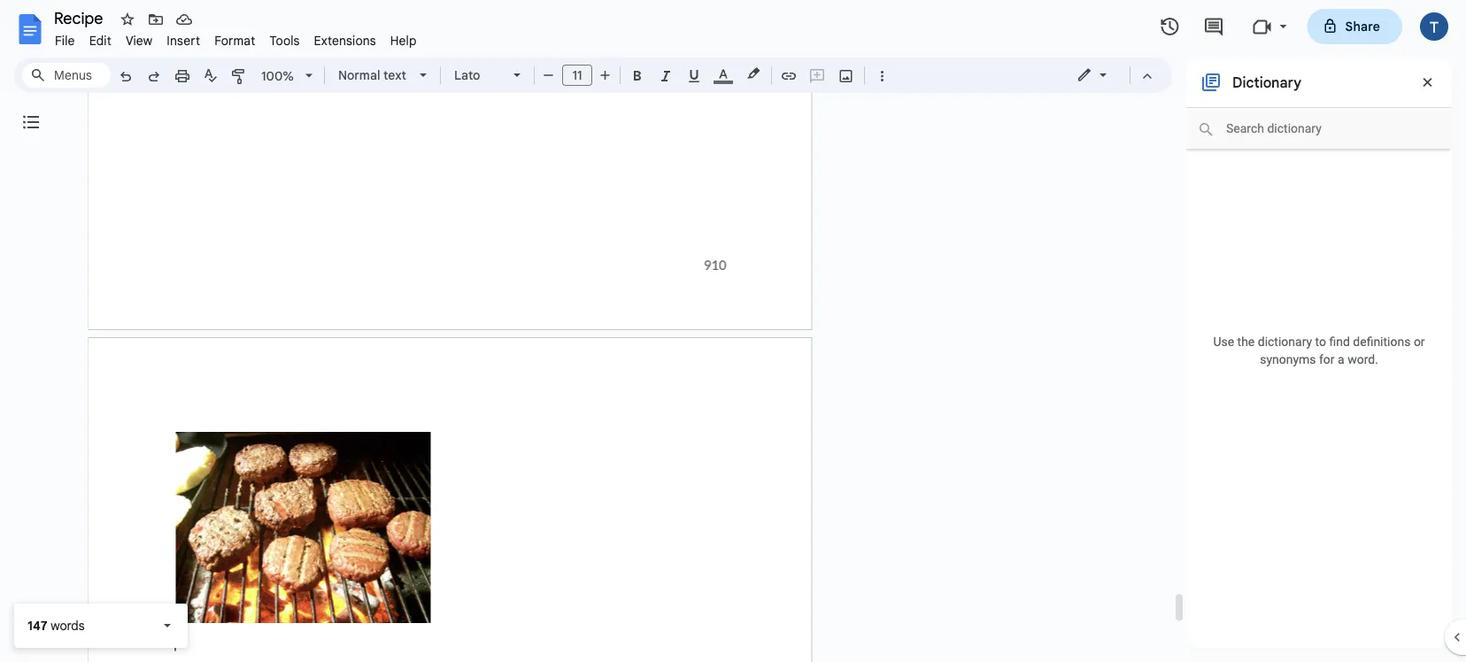 Task type: vqa. For each thing, say whether or not it's contained in the screenshot.
NORMAL TEXT
yes



Task type: locate. For each thing, give the bounding box(es) containing it.
definitions
[[1354, 335, 1411, 349]]

synonyms
[[1261, 353, 1317, 367]]

menu bar inside menu bar banner
[[48, 23, 424, 52]]

extensions
[[314, 33, 376, 48]]

to
[[1316, 335, 1327, 349]]

tools menu item
[[263, 30, 307, 51]]

edit
[[89, 33, 112, 48]]

or
[[1414, 335, 1426, 349]]

Rename text field
[[48, 7, 113, 28]]

help
[[390, 33, 417, 48]]

font list. lato selected. option
[[454, 63, 503, 88]]

extensions menu item
[[307, 30, 383, 51]]

dictionary section
[[1187, 58, 1453, 648]]

view
[[126, 33, 153, 48]]

Menus field
[[22, 63, 111, 88]]

view menu item
[[119, 30, 160, 51]]

words
[[51, 618, 85, 634]]

dictionary application
[[0, 0, 1467, 663]]

a
[[1338, 353, 1345, 367]]

dictionary heading
[[1233, 72, 1302, 93]]

lato
[[454, 67, 480, 83]]

menu bar
[[48, 23, 424, 52]]

dictionary
[[1258, 335, 1313, 349]]

use
[[1214, 335, 1235, 349]]

insert image image
[[837, 63, 857, 88]]

help menu item
[[383, 30, 424, 51]]

Search dictionary text field
[[1187, 108, 1451, 150]]

menu bar containing file
[[48, 23, 424, 52]]

147 words
[[27, 618, 85, 634]]

share
[[1346, 19, 1381, 34]]

tools
[[270, 33, 300, 48]]

the
[[1238, 335, 1255, 349]]

use the dictionary to find definitions or synonyms for a word.
[[1214, 335, 1426, 367]]



Task type: describe. For each thing, give the bounding box(es) containing it.
main toolbar
[[110, 0, 896, 367]]

edit menu item
[[82, 30, 119, 51]]

insert
[[167, 33, 200, 48]]

147
[[27, 618, 47, 634]]

share button
[[1308, 9, 1403, 44]]

Zoom field
[[254, 63, 321, 90]]

Font size text field
[[563, 65, 592, 86]]

Zoom text field
[[257, 64, 299, 89]]

find
[[1330, 335, 1351, 349]]

menu bar banner
[[0, 0, 1467, 663]]

Font size field
[[562, 65, 600, 87]]

normal
[[338, 67, 380, 83]]

mode and view toolbar
[[1064, 58, 1162, 93]]

insert menu item
[[160, 30, 207, 51]]

highlight color image
[[744, 63, 764, 84]]

Star checkbox
[[115, 7, 140, 32]]

dictionary
[[1233, 74, 1302, 91]]

text
[[384, 67, 406, 83]]

for
[[1320, 353, 1335, 367]]

file menu item
[[48, 30, 82, 51]]

file
[[55, 33, 75, 48]]

text color image
[[714, 63, 733, 84]]

format menu item
[[207, 30, 263, 51]]

word.
[[1348, 353, 1379, 367]]

normal text
[[338, 67, 406, 83]]

styles list. normal text selected. option
[[338, 63, 409, 88]]

format
[[214, 33, 255, 48]]



